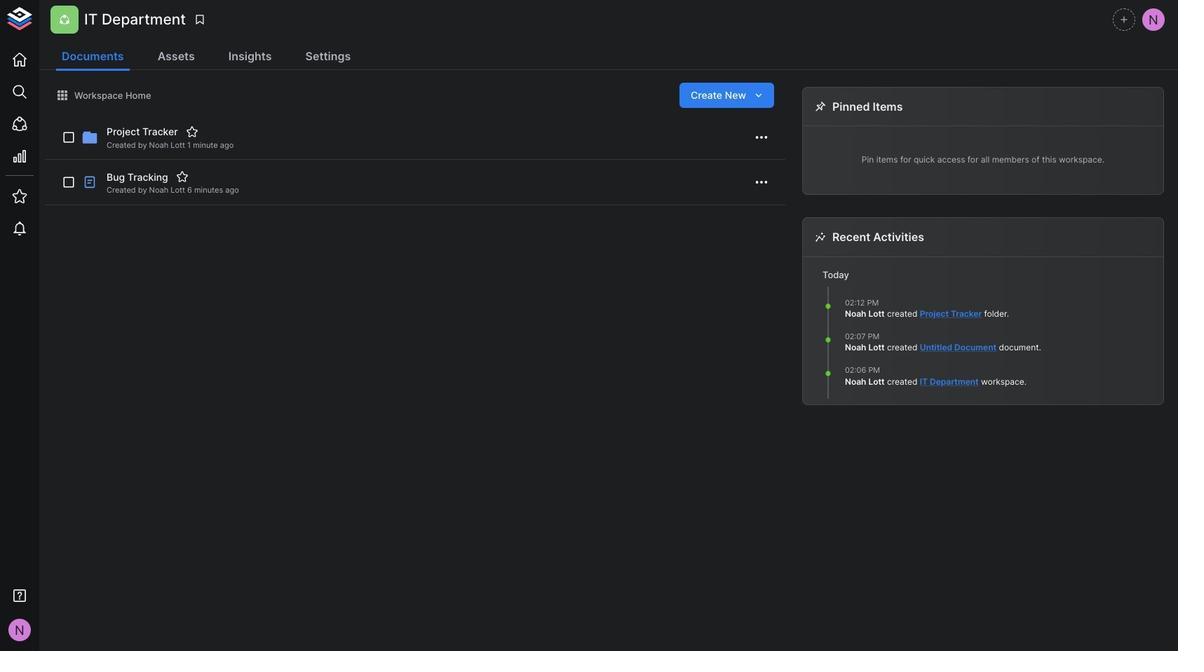Task type: locate. For each thing, give the bounding box(es) containing it.
bookmark image
[[194, 13, 206, 26]]

favorite image
[[186, 126, 198, 138], [176, 171, 188, 183]]

0 vertical spatial favorite image
[[186, 126, 198, 138]]

1 vertical spatial favorite image
[[176, 171, 188, 183]]



Task type: vqa. For each thing, say whether or not it's contained in the screenshot.
BOOKMARK image
yes



